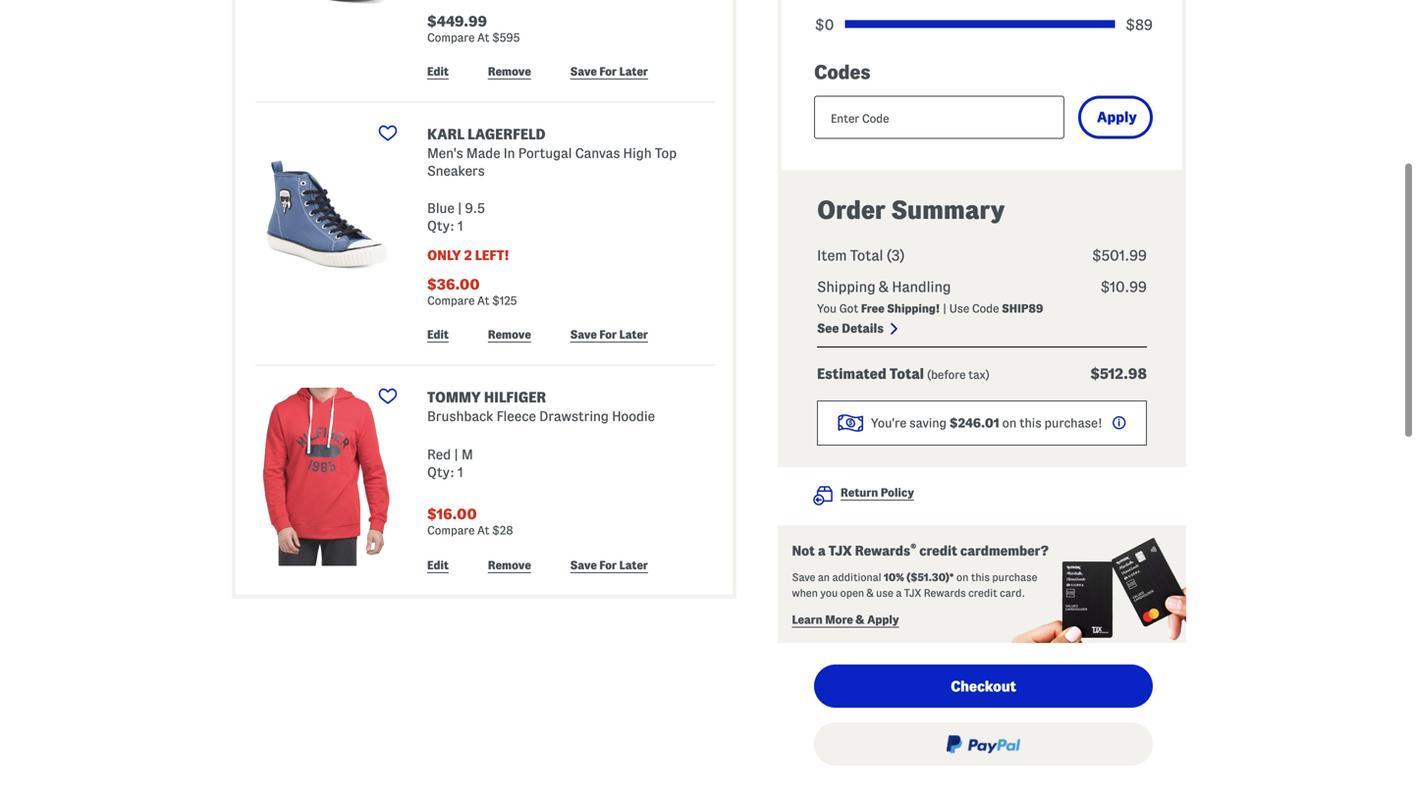 Task type: vqa. For each thing, say whether or not it's contained in the screenshot.
Codes "text box"
yes



Task type: locate. For each thing, give the bounding box(es) containing it.
1 for karl
[[458, 219, 463, 233]]

lagerfeld
[[468, 126, 546, 142]]

save for first the edit link
[[570, 65, 597, 78]]

save
[[570, 65, 597, 78], [570, 329, 597, 341], [570, 559, 597, 572], [792, 572, 816, 583]]

handling
[[892, 279, 951, 295]]

tommy
[[427, 389, 481, 406]]

learn more & apply link
[[792, 614, 899, 626]]

2 save for later from the top
[[570, 329, 648, 341]]

1 horizontal spatial a
[[896, 587, 902, 599]]

fleece
[[497, 409, 536, 424]]

save for later
[[570, 65, 648, 78], [570, 329, 648, 341], [570, 559, 648, 572]]

3 remove link from the top
[[488, 558, 531, 574]]

Codes text field
[[814, 96, 1065, 139]]

1 vertical spatial edit
[[427, 329, 449, 341]]

edit link down $16.00
[[427, 558, 449, 574]]

1 horizontal spatial &
[[867, 587, 874, 599]]

3 save for later from the top
[[570, 559, 648, 572]]

on right $246.01
[[1002, 416, 1017, 430]]

0 vertical spatial save for later link
[[570, 64, 648, 80]]

qty: for tommy
[[427, 465, 455, 480]]

total for (3)
[[850, 248, 883, 264]]

this left purchase!
[[1020, 416, 1042, 430]]

0 vertical spatial later
[[619, 65, 648, 78]]

compare inside $36.00 compare at $125
[[427, 295, 475, 307]]

2 remove link from the top
[[488, 327, 531, 343]]

&
[[879, 279, 889, 295], [867, 587, 874, 599], [856, 614, 865, 626]]

2 horizontal spatial &
[[879, 279, 889, 295]]

learn more & apply
[[792, 614, 899, 626]]

compare inside $449.99 compare at $595
[[427, 31, 475, 44]]

2 later from the top
[[619, 329, 648, 341]]

paypal check out image
[[947, 735, 1020, 754]]

hilfiger
[[484, 389, 546, 406]]

1 1 from the top
[[458, 219, 463, 233]]

edit for second the edit link
[[427, 329, 449, 341]]

save for later link for third the edit link
[[570, 558, 648, 574]]

2 vertical spatial compare
[[427, 524, 475, 537]]

| inside red | m qty:     1
[[454, 447, 458, 462]]

1 horizontal spatial total
[[890, 366, 924, 382]]

0 horizontal spatial &
[[856, 614, 865, 626]]

3 remove from the top
[[488, 559, 531, 572]]

1 vertical spatial qty:
[[427, 465, 455, 480]]

| left 'm'
[[454, 447, 458, 462]]

0 vertical spatial edit link
[[427, 64, 449, 80]]

0 vertical spatial |
[[458, 201, 462, 216]]

rewards down ($51.30)*
[[924, 587, 966, 599]]

1 later from the top
[[619, 65, 648, 78]]

1 vertical spatial save for later link
[[570, 327, 648, 343]]

2 vertical spatial remove
[[488, 559, 531, 572]]

remove link for save for later link associated with third the edit link
[[488, 558, 531, 574]]

this inside on this purchase when you open & use a tjx rewards credit card.
[[971, 572, 990, 583]]

| inside blue | 9.5 qty:     1
[[458, 201, 462, 216]]

compare
[[427, 31, 475, 44], [427, 295, 475, 307], [427, 524, 475, 537]]

®
[[911, 542, 917, 553]]

edit
[[427, 65, 449, 78], [427, 329, 449, 341], [427, 559, 449, 572]]

when
[[792, 587, 818, 599]]

credit left 'card.'
[[969, 587, 998, 599]]

1 vertical spatial 1
[[458, 465, 463, 480]]

later
[[619, 65, 648, 78], [619, 329, 648, 341], [619, 559, 648, 572]]

estimated
[[817, 366, 887, 382]]

0 vertical spatial credit
[[920, 544, 958, 558]]

total left (before
[[890, 366, 924, 382]]

remove link down at $125 at top left
[[488, 327, 531, 343]]

2 vertical spatial save for later link
[[570, 558, 648, 574]]

remove for second the edit link
[[488, 329, 531, 341]]

0 vertical spatial save for later
[[570, 65, 648, 78]]

edit link
[[427, 64, 449, 80], [427, 327, 449, 343], [427, 558, 449, 574]]

0 horizontal spatial this
[[971, 572, 990, 583]]

1 remove from the top
[[488, 65, 531, 78]]

1 remove link from the top
[[488, 64, 531, 80]]

1 vertical spatial remove link
[[488, 327, 531, 343]]

0 horizontal spatial on
[[957, 572, 969, 583]]

2 remove from the top
[[488, 329, 531, 341]]

1 qty: from the top
[[427, 219, 455, 233]]

0 vertical spatial total
[[850, 248, 883, 264]]

1 vertical spatial rewards
[[924, 587, 966, 599]]

1 up the only 2 left!
[[458, 219, 463, 233]]

1 vertical spatial tjx
[[904, 587, 922, 599]]

compare inside $16.00 compare at $28
[[427, 524, 475, 537]]

at $595
[[477, 31, 520, 44]]

0 vertical spatial tjx
[[829, 544, 852, 558]]

0 vertical spatial this
[[1020, 416, 1042, 430]]

estimated total (before tax)
[[817, 366, 990, 382]]

compare for $36.00
[[427, 295, 475, 307]]

1 vertical spatial total
[[890, 366, 924, 382]]

edit link down $36.00
[[427, 327, 449, 343]]

1 vertical spatial |
[[943, 303, 947, 315]]

purchase
[[992, 572, 1038, 583]]

portugal
[[518, 146, 572, 161]]

1 vertical spatial remove
[[488, 329, 531, 341]]

top
[[655, 146, 677, 161]]

1 vertical spatial &
[[867, 587, 874, 599]]

red
[[427, 447, 451, 462]]

1 save for later from the top
[[570, 65, 648, 78]]

3 compare from the top
[[427, 524, 475, 537]]

qty: for karl
[[427, 219, 455, 233]]

| left use
[[943, 303, 947, 315]]

tjx
[[829, 544, 852, 558], [904, 587, 922, 599]]

remove link for save for later link corresponding to second the edit link
[[488, 327, 531, 343]]

3 for from the top
[[600, 559, 617, 572]]

0 vertical spatial a
[[818, 544, 826, 558]]

& inside on this purchase when you open & use a tjx rewards credit card.
[[867, 587, 874, 599]]

2 vertical spatial edit
[[427, 559, 449, 572]]

1 vertical spatial for
[[600, 329, 617, 341]]

0 horizontal spatial tjx
[[829, 544, 852, 558]]

| inside 'you got free shipping! | use code ship89 see details'
[[943, 303, 947, 315]]

3 save for later link from the top
[[570, 558, 648, 574]]

shipping & handling
[[817, 279, 951, 295]]

$501.99
[[1092, 248, 1147, 264]]

edit down $449.99
[[427, 65, 449, 78]]

| left 9.5
[[458, 201, 462, 216]]

edit down $16.00
[[427, 559, 449, 572]]

2 vertical spatial &
[[856, 614, 865, 626]]

1 for from the top
[[600, 65, 617, 78]]

0 vertical spatial qty:
[[427, 219, 455, 233]]

blue | 9.5 qty:     1
[[427, 201, 485, 233]]

compare down $36.00
[[427, 295, 475, 307]]

save for later link for first the edit link
[[570, 64, 648, 80]]

ship89
[[1002, 303, 1044, 315]]

men's made in portugal canvas high top sneakers link
[[427, 144, 715, 180]]

0 vertical spatial remove link
[[488, 64, 531, 80]]

0 vertical spatial 1
[[458, 219, 463, 233]]

0 vertical spatial rewards
[[855, 544, 911, 558]]

compare down $449.99
[[427, 31, 475, 44]]

a inside 'not a tjx rewards ® credit cardmember?'
[[818, 544, 826, 558]]

2 1 from the top
[[458, 465, 463, 480]]

tommy hilfiger brushback fleece drawstring hoodie
[[427, 389, 655, 424]]

save for second the edit link
[[570, 329, 597, 341]]

qty: inside red | m qty:     1
[[427, 465, 455, 480]]

($51.30)*
[[907, 572, 954, 583]]

1 horizontal spatial rewards
[[924, 587, 966, 599]]

1 vertical spatial a
[[896, 587, 902, 599]]

& left use
[[867, 587, 874, 599]]

1 vertical spatial later
[[619, 329, 648, 341]]

1 vertical spatial on
[[957, 572, 969, 583]]

2 vertical spatial save for later
[[570, 559, 648, 572]]

1
[[458, 219, 463, 233], [458, 465, 463, 480]]

later for save for later link corresponding to second the edit link
[[619, 329, 648, 341]]

0 vertical spatial for
[[600, 65, 617, 78]]

remove down at $28
[[488, 559, 531, 572]]

this
[[1020, 416, 1042, 430], [971, 572, 990, 583]]

2 vertical spatial later
[[619, 559, 648, 572]]

only
[[427, 248, 461, 263]]

not
[[792, 544, 815, 558]]

hoodie
[[612, 409, 655, 424]]

1 vertical spatial edit link
[[427, 327, 449, 343]]

& up free
[[879, 279, 889, 295]]

2 save for later link from the top
[[570, 327, 648, 343]]

1 down 'm'
[[458, 465, 463, 480]]

0 vertical spatial edit
[[427, 65, 449, 78]]

edit for third the edit link
[[427, 559, 449, 572]]

1 inside blue | 9.5 qty:     1
[[458, 219, 463, 233]]

purchase!
[[1045, 416, 1103, 430]]

save for later link
[[570, 64, 648, 80], [570, 327, 648, 343], [570, 558, 648, 574]]

2 vertical spatial edit link
[[427, 558, 449, 574]]

qty: inside blue | 9.5 qty:     1
[[427, 219, 455, 233]]

0 horizontal spatial rewards
[[855, 544, 911, 558]]

compare for $449.99
[[427, 31, 475, 44]]

qty: down red
[[427, 465, 455, 480]]

1 horizontal spatial tjx
[[904, 587, 922, 599]]

1 vertical spatial save for later
[[570, 329, 648, 341]]

1 save for later link from the top
[[570, 64, 648, 80]]

qty:
[[427, 219, 455, 233], [427, 465, 455, 480]]

remove down at $595
[[488, 65, 531, 78]]

open
[[840, 587, 864, 599]]

2 for from the top
[[600, 329, 617, 341]]

apply
[[867, 614, 899, 626]]

return policy
[[841, 487, 914, 499]]

1 inside red | m qty:     1
[[458, 465, 463, 480]]

total
[[850, 248, 883, 264], [890, 366, 924, 382]]

1 horizontal spatial on
[[1002, 416, 1017, 430]]

tjx up an
[[829, 544, 852, 558]]

a right use
[[896, 587, 902, 599]]

|
[[458, 201, 462, 216], [943, 303, 947, 315], [454, 447, 458, 462]]

2 qty: from the top
[[427, 465, 455, 480]]

1 compare from the top
[[427, 31, 475, 44]]

you're saving $246.01 on this purchase!
[[871, 416, 1103, 430]]

you have spent $89 or more and have earned free shipping element
[[845, 20, 1115, 28]]

1 vertical spatial this
[[971, 572, 990, 583]]

0 horizontal spatial total
[[850, 248, 883, 264]]

on right ($51.30)*
[[957, 572, 969, 583]]

this left purchase
[[971, 572, 990, 583]]

rewards
[[855, 544, 911, 558], [924, 587, 966, 599]]

for for third the edit link
[[600, 559, 617, 572]]

at $125
[[477, 295, 517, 307]]

2 compare from the top
[[427, 295, 475, 307]]

men's made in portugal canvas high top sneakers image
[[255, 125, 398, 303]]

3 edit from the top
[[427, 559, 449, 572]]

2 vertical spatial |
[[454, 447, 458, 462]]

0 horizontal spatial credit
[[920, 544, 958, 558]]

0 vertical spatial remove
[[488, 65, 531, 78]]

1 vertical spatial compare
[[427, 295, 475, 307]]

(3)
[[887, 248, 905, 264]]

not a tjx rewards ® credit cardmember?
[[792, 542, 1049, 558]]

remove link
[[488, 64, 531, 80], [488, 327, 531, 343], [488, 558, 531, 574]]

remove
[[488, 65, 531, 78], [488, 329, 531, 341], [488, 559, 531, 572]]

1 horizontal spatial this
[[1020, 416, 1042, 430]]

2 vertical spatial for
[[600, 559, 617, 572]]

1 horizontal spatial credit
[[969, 587, 998, 599]]

0 horizontal spatial a
[[818, 544, 826, 558]]

save for later link for second the edit link
[[570, 327, 648, 343]]

1 edit from the top
[[427, 65, 449, 78]]

save for later for third the edit link
[[570, 559, 648, 572]]

0 vertical spatial compare
[[427, 31, 475, 44]]

$16.00
[[427, 506, 477, 523]]

edit down $36.00
[[427, 329, 449, 341]]

rewards up save an additional 10% ($51.30)*
[[855, 544, 911, 558]]

edit link down $449.99
[[427, 64, 449, 80]]

rewards inside on this purchase when you open & use a tjx rewards credit card.
[[924, 587, 966, 599]]

remove link down at $595
[[488, 64, 531, 80]]

on
[[1002, 416, 1017, 430], [957, 572, 969, 583]]

for for second the edit link
[[600, 329, 617, 341]]

tjx down ($51.30)*
[[904, 587, 922, 599]]

total left (3)
[[850, 248, 883, 264]]

compare down $16.00
[[427, 524, 475, 537]]

2 edit from the top
[[427, 329, 449, 341]]

credit
[[920, 544, 958, 558], [969, 587, 998, 599]]

on this purchase when you open & use a tjx rewards credit card.
[[792, 572, 1038, 599]]

tjx inside on this purchase when you open & use a tjx rewards credit card.
[[904, 587, 922, 599]]

& right more
[[856, 614, 865, 626]]

None submit
[[1079, 96, 1153, 139], [814, 665, 1153, 708], [1079, 96, 1153, 139], [814, 665, 1153, 708]]

2 vertical spatial remove link
[[488, 558, 531, 574]]

remove down at $125 at top left
[[488, 329, 531, 341]]

credit right the "®"
[[920, 544, 958, 558]]

remove link down at $28
[[488, 558, 531, 574]]

3 later from the top
[[619, 559, 648, 572]]

got
[[839, 303, 859, 315]]

$449.99
[[427, 13, 487, 29]]

a right not
[[818, 544, 826, 558]]

1 vertical spatial credit
[[969, 587, 998, 599]]

| for hilfiger
[[454, 447, 458, 462]]

qty: down blue at the top
[[427, 219, 455, 233]]



Task type: describe. For each thing, give the bounding box(es) containing it.
$0
[[815, 17, 834, 33]]

$16.00 compare at $28
[[427, 506, 513, 537]]

total for (before
[[890, 366, 924, 382]]

credit inside on this purchase when you open & use a tjx rewards credit card.
[[969, 587, 998, 599]]

high
[[623, 146, 652, 161]]

free
[[861, 303, 885, 315]]

item total (3)
[[817, 248, 905, 264]]

$36.00
[[427, 276, 480, 293]]

$246.01
[[950, 416, 1000, 430]]

(before
[[927, 369, 966, 381]]

remove for third the edit link
[[488, 559, 531, 572]]

details
[[842, 322, 884, 335]]

| for lagerfeld
[[458, 201, 462, 216]]

only 2 left!
[[427, 248, 509, 263]]

save for third the edit link
[[570, 559, 597, 572]]

see
[[817, 322, 839, 335]]

left!
[[475, 248, 509, 263]]

for for first the edit link
[[600, 65, 617, 78]]

red | m qty:     1
[[427, 447, 473, 480]]

save for later for second the edit link
[[570, 329, 648, 341]]

1 edit link from the top
[[427, 64, 449, 80]]

1 for tommy
[[458, 465, 463, 480]]

shipping!
[[887, 303, 940, 315]]

men's
[[427, 146, 463, 161]]

use
[[949, 303, 970, 315]]

2
[[464, 248, 472, 263]]

use
[[876, 587, 894, 599]]

later for save for later link associated with third the edit link
[[619, 559, 648, 572]]

you
[[817, 303, 837, 315]]

sneakers
[[427, 164, 485, 178]]

save an additional 10% ($51.30)*
[[792, 572, 954, 583]]

rewards inside 'not a tjx rewards ® credit cardmember?'
[[855, 544, 911, 558]]

shipping
[[817, 279, 876, 295]]

code
[[972, 303, 999, 315]]

$449.99 compare at $595
[[427, 13, 520, 44]]

order
[[817, 196, 886, 224]]

card.
[[1000, 587, 1025, 599]]

0 vertical spatial &
[[879, 279, 889, 295]]

brushback
[[427, 409, 494, 424]]

return
[[841, 487, 878, 499]]

saving
[[909, 416, 947, 430]]

see details link
[[817, 322, 898, 335]]

made in italy leather casual sport sneakers image
[[255, 0, 398, 57]]

2 edit link from the top
[[427, 327, 449, 343]]

$89
[[1126, 17, 1153, 33]]

remove for first the edit link
[[488, 65, 531, 78]]

summary
[[891, 196, 1005, 224]]

at $28
[[477, 524, 513, 537]]

blue
[[427, 201, 455, 216]]

10%
[[884, 572, 904, 583]]

remove link for save for later link associated with first the edit link
[[488, 64, 531, 80]]

9.5
[[465, 201, 485, 216]]

0 vertical spatial on
[[1002, 416, 1017, 430]]

return policy link
[[813, 486, 1186, 507]]

codes
[[814, 61, 871, 83]]

order summary
[[817, 196, 1005, 224]]

drawstring
[[539, 409, 609, 424]]

on inside on this purchase when you open & use a tjx rewards credit card.
[[957, 572, 969, 583]]

karl
[[427, 126, 464, 142]]

made
[[466, 146, 501, 161]]

learn
[[792, 614, 823, 626]]

brushback fleece drawstring hoodie image
[[255, 388, 398, 566]]

cardmember?
[[960, 544, 1049, 558]]

karl lagerfeld men's made in portugal canvas high top sneakers
[[427, 126, 677, 178]]

compare for $16.00
[[427, 524, 475, 537]]

edit for first the edit link
[[427, 65, 449, 78]]

you're
[[871, 416, 907, 430]]

item
[[817, 248, 847, 264]]

in
[[504, 146, 515, 161]]

$36.00 compare at $125
[[427, 276, 517, 307]]

canvas
[[575, 146, 620, 161]]

tax)
[[969, 369, 990, 381]]

additional
[[832, 572, 881, 583]]

credit inside 'not a tjx rewards ® credit cardmember?'
[[920, 544, 958, 558]]

you
[[820, 587, 838, 599]]

an
[[818, 572, 830, 583]]

$512.98
[[1091, 366, 1147, 382]]

save for later for first the edit link
[[570, 65, 648, 78]]

a inside on this purchase when you open & use a tjx rewards credit card.
[[896, 587, 902, 599]]

$10.99
[[1101, 279, 1147, 295]]

3 edit link from the top
[[427, 558, 449, 574]]

brushback fleece drawstring hoodie link
[[427, 408, 715, 425]]

more
[[825, 614, 853, 626]]

policy
[[881, 487, 914, 499]]

you got free shipping! | use code ship89 see details
[[817, 303, 1044, 335]]

tjx inside 'not a tjx rewards ® credit cardmember?'
[[829, 544, 852, 558]]

later for save for later link associated with first the edit link
[[619, 65, 648, 78]]

m
[[462, 447, 473, 462]]



